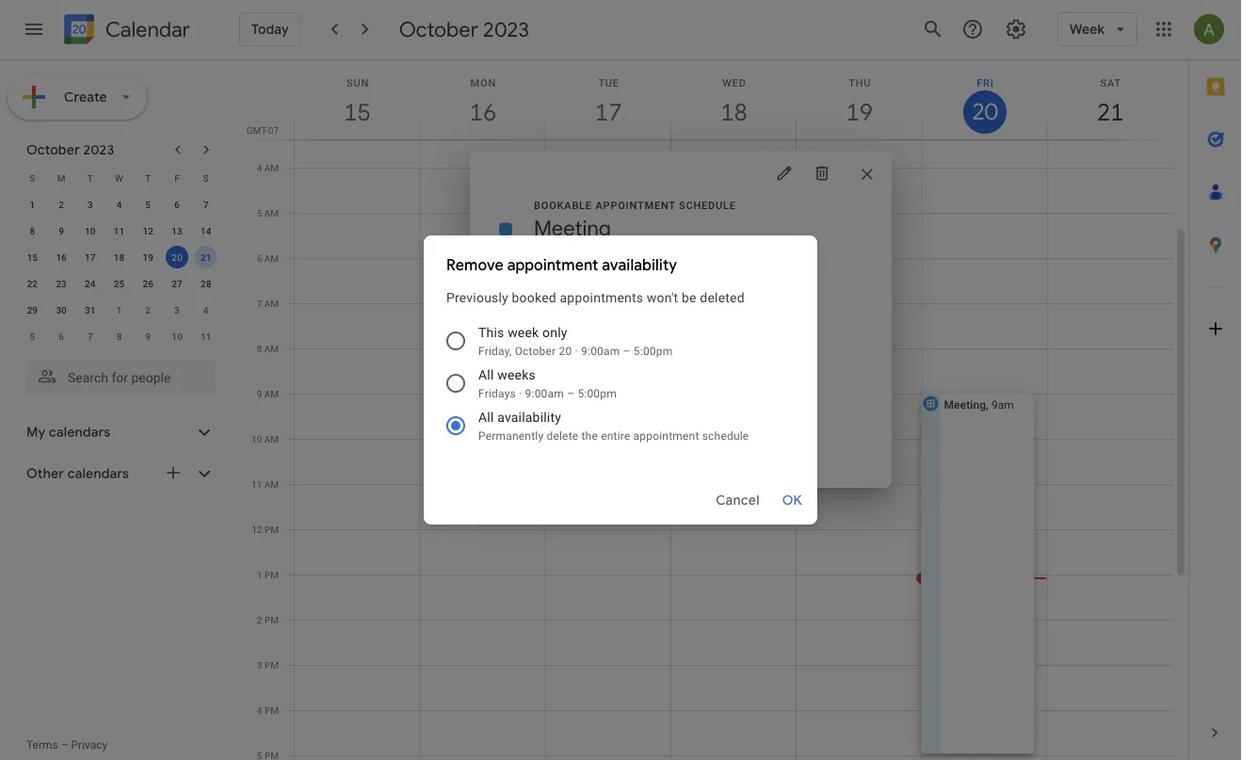 Task type: locate. For each thing, give the bounding box(es) containing it.
13
[[172, 225, 182, 236]]

4 down gmt-
[[257, 162, 262, 173]]

1 vertical spatial 8
[[116, 331, 122, 342]]

0 horizontal spatial –
[[61, 739, 68, 752]]

1 vertical spatial –
[[567, 387, 575, 400]]

5 down 29 element
[[30, 331, 35, 342]]

gmt-
[[247, 124, 268, 136]]

4 down 3 pm
[[257, 705, 262, 716]]

row up 18 element
[[18, 218, 220, 244]]

pm down 3 pm
[[265, 705, 279, 716]]

4 for 4 am
[[257, 162, 262, 173]]

0 vertical spatial 20
[[172, 252, 182, 263]]

november 2 element
[[137, 299, 159, 321]]

1 vertical spatial 1
[[116, 304, 122, 316]]

main drawer image
[[23, 18, 45, 41]]

2 horizontal spatial 10
[[252, 433, 262, 445]]

pm down the 2 pm
[[265, 660, 279, 671]]

1 all from the top
[[479, 367, 494, 383]]

0 horizontal spatial 9:00am
[[525, 387, 564, 400]]

grid
[[241, 60, 1189, 760]]

1 horizontal spatial 2023
[[483, 16, 529, 42]]

1 horizontal spatial 12
[[252, 524, 262, 535]]

am up the 7 am
[[264, 253, 279, 264]]

1 vertical spatial 3
[[174, 304, 180, 316]]

schedule down address
[[703, 430, 749, 443]]

row up november 1 element
[[18, 270, 220, 297]]

option group containing this week only
[[443, 322, 795, 468]]

0 vertical spatial –
[[623, 345, 631, 358]]

1 vertical spatial 9
[[145, 331, 151, 342]]

11 inside november 11 element
[[201, 331, 211, 342]]

1 horizontal spatial name
[[621, 405, 649, 418]]

0 vertical spatial 2023
[[483, 16, 529, 42]]

13 element
[[166, 220, 188, 242]]

appointment up 45 min appointments
[[596, 199, 676, 211]]

3 column header from the left
[[545, 60, 672, 139]]

7 for the 'november 7' element
[[88, 331, 93, 342]]

am up "8 am"
[[264, 298, 279, 309]]

10 down november 3 element
[[172, 331, 182, 342]]

8 up 15 element
[[30, 225, 35, 236]]

0 horizontal spatial 5
[[30, 331, 35, 342]]

– right terms at the left bottom of page
[[61, 739, 68, 752]]

pm up 1 pm on the bottom left
[[265, 524, 279, 535]]

availability up permanently at left
[[498, 409, 562, 425]]

fridays
[[479, 387, 516, 400]]

5 up 6 am
[[257, 207, 262, 219]]

schedule
[[679, 199, 737, 211], [703, 430, 749, 443]]

column header
[[294, 60, 420, 139], [420, 60, 546, 139], [545, 60, 672, 139], [671, 60, 797, 139], [796, 60, 923, 139], [922, 60, 1048, 139], [1047, 60, 1174, 139]]

6 up the 7 am
[[257, 253, 262, 264]]

· inside this week only friday, october 20 · 9:00am – 5:00pm
[[575, 345, 578, 358]]

1 up 15 element
[[30, 199, 35, 210]]

booking down remove appointment availability heading
[[608, 286, 659, 303]]

– inside "all weeks fridays · 9:00am – 5:00pm"
[[567, 387, 575, 400]]

bookable appointment schedule
[[534, 199, 737, 211]]

appointments
[[579, 243, 662, 258], [560, 290, 644, 305]]

ok
[[783, 492, 803, 509]]

8 am from the top
[[265, 479, 279, 490]]

– left form
[[567, 387, 575, 400]]

1 vertical spatial availability
[[498, 409, 562, 425]]

appointment for remove
[[507, 256, 599, 275]]

1 horizontal spatial october 2023
[[399, 16, 529, 42]]

privacy
[[71, 739, 108, 752]]

see all your booking pages
[[534, 318, 704, 335]]

1 horizontal spatial 5:00pm
[[634, 345, 673, 358]]

4 pm from the top
[[265, 660, 279, 671]]

am for 8 am
[[264, 343, 279, 354]]

terms
[[26, 739, 58, 752]]

15 element
[[21, 246, 44, 269]]

7 up 14 element
[[203, 199, 209, 210]]

0 horizontal spatial 2023
[[83, 141, 114, 158]]

10 element
[[79, 220, 102, 242]]

november 8 element
[[108, 325, 130, 348]]

11
[[114, 225, 125, 236], [201, 331, 211, 342], [252, 479, 262, 490]]

9 inside "element"
[[145, 331, 151, 342]]

all inside all availability permanently delete the entire appointment schedule
[[479, 409, 494, 425]]

6 down the 30 element
[[59, 331, 64, 342]]

1 horizontal spatial s
[[203, 172, 209, 184]]

5 row from the top
[[18, 270, 220, 297]]

8 am
[[257, 343, 279, 354]]

4 column header from the left
[[671, 60, 797, 139]]

weeks
[[498, 367, 536, 383]]

am for 6 am
[[264, 253, 279, 264]]

1 horizontal spatial 5
[[145, 199, 151, 210]]

see all your booking pages link
[[534, 318, 704, 335]]

2 pm from the top
[[265, 569, 279, 580]]

0 horizontal spatial name
[[559, 405, 588, 418]]

0 vertical spatial 5:00pm
[[634, 345, 673, 358]]

row down the w on the left of page
[[18, 191, 220, 218]]

name right last
[[621, 405, 649, 418]]

1 vertical spatial 11
[[201, 331, 211, 342]]

open
[[570, 286, 605, 303]]

2 row from the top
[[18, 191, 220, 218]]

am
[[264, 162, 279, 173], [264, 207, 279, 219], [264, 253, 279, 264], [264, 298, 279, 309], [264, 343, 279, 354], [264, 388, 279, 399], [265, 433, 279, 445], [265, 479, 279, 490]]

1 horizontal spatial 8
[[116, 331, 122, 342]]

14 element
[[195, 220, 217, 242]]

3 up november 10 element
[[174, 304, 180, 316]]

9:00am
[[581, 345, 620, 358], [525, 387, 564, 400]]

the
[[601, 356, 619, 371], [582, 430, 598, 443]]

9 inside grid
[[257, 388, 262, 399]]

only
[[543, 325, 568, 340]]

1 horizontal spatial 9
[[145, 331, 151, 342]]

november 10 element
[[166, 325, 188, 348]]

row containing 1
[[18, 191, 220, 218]]

3 up 10 element
[[88, 199, 93, 210]]

1 vertical spatial the
[[582, 430, 598, 443]]

delete appointment schedule image
[[813, 164, 832, 183]]

s left m
[[30, 172, 35, 184]]

am for 5 am
[[264, 207, 279, 219]]

·
[[575, 345, 578, 358], [519, 387, 522, 400], [590, 405, 593, 418], [652, 405, 655, 418]]

1 vertical spatial 7
[[257, 298, 262, 309]]

2 horizontal spatial 3
[[257, 660, 262, 671]]

4 up november 11 element
[[203, 304, 209, 316]]

min
[[553, 243, 575, 258]]

3 row from the top
[[18, 218, 220, 244]]

to discuss the alien invasion
[[534, 356, 702, 371]]

1 horizontal spatial availability
[[602, 256, 678, 275]]

pm for 12 pm
[[265, 524, 279, 535]]

11 for november 11 element
[[201, 331, 211, 342]]

meeting heading
[[534, 215, 611, 241]]

w
[[115, 172, 123, 184]]

this week only friday, october 20 · 9:00am – 5:00pm
[[479, 325, 673, 358]]

0 vertical spatial schedule
[[679, 199, 737, 211]]

1 vertical spatial 20
[[559, 345, 572, 358]]

28 element
[[195, 272, 217, 295]]

1 vertical spatial appointment
[[507, 256, 599, 275]]

1 horizontal spatial t
[[145, 172, 151, 184]]

0 vertical spatial the
[[601, 356, 619, 371]]

2 am from the top
[[264, 207, 279, 219]]

1 horizontal spatial meeting
[[944, 398, 987, 411]]

availability inside remove appointment availability heading
[[602, 256, 678, 275]]

row containing 29
[[18, 297, 220, 323]]

am down 9 am
[[265, 433, 279, 445]]

am for 9 am
[[264, 388, 279, 399]]

am for 10 am
[[265, 433, 279, 445]]

appointments for min
[[579, 243, 662, 258]]

3 pm from the top
[[265, 614, 279, 626]]

0 horizontal spatial meeting
[[534, 215, 611, 241]]

am up 12 pm
[[265, 479, 279, 490]]

appointments inside remove appointment availability dialog
[[560, 290, 644, 305]]

27 element
[[166, 272, 188, 295]]

2 vertical spatial 2
[[257, 614, 262, 626]]

2 vertical spatial 7
[[88, 331, 93, 342]]

8 for november 8 element
[[116, 331, 122, 342]]

1 horizontal spatial 1
[[116, 304, 122, 316]]

booking form first name · last name · email address
[[534, 386, 729, 418]]

2 horizontal spatial 8
[[257, 343, 262, 354]]

None search field
[[0, 353, 234, 395]]

2 vertical spatial 11
[[252, 479, 262, 490]]

am for 11 am
[[265, 479, 279, 490]]

page
[[662, 286, 694, 303]]

5 up 12 element
[[145, 199, 151, 210]]

am down "8 am"
[[264, 388, 279, 399]]

booking
[[534, 386, 582, 401]]

1 horizontal spatial 11
[[201, 331, 211, 342]]

meeting up 'min'
[[534, 215, 611, 241]]

tab list
[[1190, 60, 1242, 707]]

2023
[[483, 16, 529, 42], [83, 141, 114, 158]]

0 horizontal spatial 10
[[85, 225, 96, 236]]

9:00am down your
[[581, 345, 620, 358]]

5 pm from the top
[[265, 705, 279, 716]]

1 vertical spatial appointments
[[560, 290, 644, 305]]

option group
[[443, 322, 795, 468]]

10 inside grid
[[252, 433, 262, 445]]

12
[[143, 225, 153, 236], [252, 524, 262, 535]]

november 9 element
[[137, 325, 159, 348]]

7 inside grid
[[257, 298, 262, 309]]

1 am from the top
[[264, 162, 279, 173]]

8
[[30, 225, 35, 236], [116, 331, 122, 342], [257, 343, 262, 354]]

pm
[[265, 524, 279, 535], [265, 569, 279, 580], [265, 614, 279, 626], [265, 660, 279, 671], [265, 705, 279, 716]]

availability inside all availability permanently delete the entire appointment schedule
[[498, 409, 562, 425]]

9 for 9 am
[[257, 388, 262, 399]]

20 down only
[[559, 345, 572, 358]]

2 down m
[[59, 199, 64, 210]]

45
[[534, 243, 549, 258]]

am up 9 am
[[264, 343, 279, 354]]

appointments up open booking page
[[579, 243, 662, 258]]

45 min appointments
[[534, 243, 662, 258]]

2 all from the top
[[479, 409, 494, 425]]

20
[[172, 252, 182, 263], [559, 345, 572, 358]]

the inside all availability permanently delete the entire appointment schedule
[[582, 430, 598, 443]]

1 for 1 pm
[[257, 569, 262, 580]]

row containing 5
[[18, 323, 220, 350]]

november 1 element
[[108, 299, 130, 321]]

5:00pm down "pages"
[[634, 345, 673, 358]]

invasion
[[654, 356, 702, 371]]

2
[[59, 199, 64, 210], [145, 304, 151, 316], [257, 614, 262, 626]]

1 vertical spatial 5:00pm
[[578, 387, 617, 400]]

booked
[[512, 290, 557, 305]]

7 up "8 am"
[[257, 298, 262, 309]]

row down november 1 element
[[18, 323, 220, 350]]

row containing 15
[[18, 244, 220, 270]]

appointment up booked
[[507, 256, 599, 275]]

terms link
[[26, 739, 58, 752]]

pm down 1 pm on the bottom left
[[265, 614, 279, 626]]

0 horizontal spatial t
[[87, 172, 93, 184]]

6 down f
[[174, 199, 180, 210]]

pm for 2 pm
[[265, 614, 279, 626]]

6 for 6 am
[[257, 253, 262, 264]]

row up 11 element
[[18, 165, 220, 191]]

4 row from the top
[[18, 244, 220, 270]]

2 vertical spatial 6
[[59, 331, 64, 342]]

1 vertical spatial 2023
[[83, 141, 114, 158]]

pm up the 2 pm
[[265, 569, 279, 580]]

2 t from the left
[[145, 172, 151, 184]]

3 down the 2 pm
[[257, 660, 262, 671]]

am up 6 am
[[264, 207, 279, 219]]

2 horizontal spatial 6
[[257, 253, 262, 264]]

0 vertical spatial 1
[[30, 199, 35, 210]]

1 vertical spatial all
[[479, 409, 494, 425]]

3 am from the top
[[264, 253, 279, 264]]

9 up 10 am
[[257, 388, 262, 399]]

7 down the 31 element
[[88, 331, 93, 342]]

1 vertical spatial 6
[[257, 253, 262, 264]]

16 element
[[50, 246, 73, 269]]

11 up 18
[[114, 225, 125, 236]]

0 horizontal spatial s
[[30, 172, 35, 184]]

the left alien
[[601, 356, 619, 371]]

7 am from the top
[[265, 433, 279, 445]]

2 horizontal spatial 1
[[257, 569, 262, 580]]

,
[[987, 398, 989, 411]]

2 vertical spatial 8
[[257, 343, 262, 354]]

0 horizontal spatial availability
[[498, 409, 562, 425]]

1 vertical spatial october 2023
[[26, 141, 114, 158]]

0 horizontal spatial 20
[[172, 252, 182, 263]]

8 inside november 8 element
[[116, 331, 122, 342]]

2 for november 2 element
[[145, 304, 151, 316]]

all up the fridays
[[479, 367, 494, 383]]

appointments up your
[[560, 290, 644, 305]]

1 pm from the top
[[265, 524, 279, 535]]

2 horizontal spatial 7
[[257, 298, 262, 309]]

1 horizontal spatial 2
[[145, 304, 151, 316]]

week
[[508, 325, 539, 340]]

– down see all your booking pages 'link'
[[623, 345, 631, 358]]

0 vertical spatial 11
[[114, 225, 125, 236]]

–
[[623, 345, 631, 358], [567, 387, 575, 400], [61, 739, 68, 752]]

0 horizontal spatial 9
[[59, 225, 64, 236]]

4 am
[[257, 162, 279, 173]]

deleted
[[700, 290, 745, 305]]

schedule inside all availability permanently delete the entire appointment schedule
[[703, 430, 749, 443]]

10 up 11 am
[[252, 433, 262, 445]]

10 for november 10 element
[[172, 331, 182, 342]]

0 vertical spatial all
[[479, 367, 494, 383]]

availability up open booking page
[[602, 256, 678, 275]]

11 down 10 am
[[252, 479, 262, 490]]

2 vertical spatial 9
[[257, 388, 262, 399]]

row containing s
[[18, 165, 220, 191]]

s right f
[[203, 172, 209, 184]]

2 vertical spatial 10
[[252, 433, 262, 445]]

1 horizontal spatial 10
[[172, 331, 182, 342]]

07
[[268, 124, 279, 136]]

row
[[18, 165, 220, 191], [18, 191, 220, 218], [18, 218, 220, 244], [18, 244, 220, 270], [18, 270, 220, 297], [18, 297, 220, 323], [18, 323, 220, 350]]

2 down 1 pm on the bottom left
[[257, 614, 262, 626]]

9 down november 2 element
[[145, 331, 151, 342]]

1 vertical spatial schedule
[[703, 430, 749, 443]]

12 up the '19'
[[143, 225, 153, 236]]

1 horizontal spatial 6
[[174, 199, 180, 210]]

1 horizontal spatial 7
[[203, 199, 209, 210]]

2 horizontal spatial 9
[[257, 388, 262, 399]]

appointment inside remove appointment availability heading
[[507, 256, 599, 275]]

9 up "16" element
[[59, 225, 64, 236]]

20 up 27 at top
[[172, 252, 182, 263]]

november 7 element
[[79, 325, 102, 348]]

9:00am up "first"
[[525, 387, 564, 400]]

12 element
[[137, 220, 159, 242]]

am down 07
[[264, 162, 279, 173]]

11 down november 4 element
[[201, 331, 211, 342]]

1 horizontal spatial 9:00am
[[581, 345, 620, 358]]

11 inside 11 element
[[114, 225, 125, 236]]

7 for 7 am
[[257, 298, 262, 309]]

october 2023 grid
[[18, 165, 220, 350]]

1 row from the top
[[18, 165, 220, 191]]

0 vertical spatial 9:00am
[[581, 345, 620, 358]]

0 vertical spatial appointment
[[596, 199, 676, 211]]

1 horizontal spatial 20
[[559, 345, 572, 358]]

1
[[30, 199, 35, 210], [116, 304, 122, 316], [257, 569, 262, 580]]

2 up november 9 "element"
[[145, 304, 151, 316]]

7
[[203, 199, 209, 210], [257, 298, 262, 309], [88, 331, 93, 342]]

all down the fridays
[[479, 409, 494, 425]]

0 vertical spatial 8
[[30, 225, 35, 236]]

9 am
[[257, 388, 279, 399]]

0 vertical spatial 12
[[143, 225, 153, 236]]

5:00pm up last
[[578, 387, 617, 400]]

to
[[534, 356, 549, 371]]

grid containing meeting
[[241, 60, 1189, 760]]

all inside "all weeks fridays · 9:00am – 5:00pm"
[[479, 367, 494, 383]]

the left entire
[[582, 430, 598, 443]]

19 element
[[137, 246, 159, 269]]

4
[[257, 162, 262, 173], [116, 199, 122, 210], [203, 304, 209, 316], [257, 705, 262, 716]]

25
[[114, 278, 125, 289]]

october
[[399, 16, 479, 42], [26, 141, 80, 158], [515, 345, 556, 358]]

1 horizontal spatial 3
[[174, 304, 180, 316]]

1 vertical spatial 2
[[145, 304, 151, 316]]

20, today element
[[166, 246, 188, 269]]

row down 11 element
[[18, 244, 220, 270]]

row up november 8 element
[[18, 297, 220, 323]]

7 row from the top
[[18, 323, 220, 350]]

2 vertical spatial 1
[[257, 569, 262, 580]]

6 column header from the left
[[922, 60, 1048, 139]]

booking down open booking page
[[611, 318, 662, 335]]

25 element
[[108, 272, 130, 295]]

1 down 12 pm
[[257, 569, 262, 580]]

first
[[534, 405, 557, 418]]

8 up 9 am
[[257, 343, 262, 354]]

0 vertical spatial october
[[399, 16, 479, 42]]

10 inside 10 element
[[85, 225, 96, 236]]

7 am
[[257, 298, 279, 309]]

name down booking
[[559, 405, 588, 418]]

0 vertical spatial appointments
[[579, 243, 662, 258]]

2 horizontal spatial october
[[515, 345, 556, 358]]

booking
[[608, 286, 659, 303], [611, 318, 662, 335]]

30
[[56, 304, 67, 316]]

5:00pm
[[634, 345, 673, 358], [578, 387, 617, 400]]

0 horizontal spatial 11
[[114, 225, 125, 236]]

meeting left 9am
[[944, 398, 987, 411]]

6
[[174, 199, 180, 210], [257, 253, 262, 264], [59, 331, 64, 342]]

schedule up deleted
[[679, 199, 737, 211]]

november 5 element
[[21, 325, 44, 348]]

appointment
[[596, 199, 676, 211], [507, 256, 599, 275], [634, 430, 700, 443]]

appointment down email on the right
[[634, 430, 700, 443]]

10 inside november 10 element
[[172, 331, 182, 342]]

pm for 1 pm
[[265, 569, 279, 580]]

0 vertical spatial availability
[[602, 256, 678, 275]]

row group
[[18, 191, 220, 350]]

10
[[85, 225, 96, 236], [172, 331, 182, 342], [252, 433, 262, 445]]

2 horizontal spatial 11
[[252, 479, 262, 490]]

0 vertical spatial 2
[[59, 199, 64, 210]]

1 horizontal spatial october
[[399, 16, 479, 42]]

4 am from the top
[[264, 298, 279, 309]]

1 vertical spatial 10
[[172, 331, 182, 342]]

entire
[[601, 430, 631, 443]]

6 am from the top
[[264, 388, 279, 399]]

30 element
[[50, 299, 73, 321]]

t
[[87, 172, 93, 184], [145, 172, 151, 184]]

remove
[[447, 256, 504, 275]]

0 horizontal spatial 8
[[30, 225, 35, 236]]

5 am from the top
[[264, 343, 279, 354]]

3 for november 3 element
[[174, 304, 180, 316]]

10 up 17
[[85, 225, 96, 236]]

t left the w on the left of page
[[87, 172, 93, 184]]

12 down 11 am
[[252, 524, 262, 535]]

1 inside grid
[[257, 569, 262, 580]]

1 up november 8 element
[[116, 304, 122, 316]]

6 row from the top
[[18, 297, 220, 323]]

t left f
[[145, 172, 151, 184]]

option group inside remove appointment availability dialog
[[443, 322, 795, 468]]

12 inside october 2023 "grid"
[[143, 225, 153, 236]]

8 down november 1 element
[[116, 331, 122, 342]]

2 horizontal spatial 5
[[257, 207, 262, 219]]



Task type: vqa. For each thing, say whether or not it's contained in the screenshot.


Task type: describe. For each thing, give the bounding box(es) containing it.
calendar
[[106, 16, 190, 43]]

5:00pm inside "all weeks fridays · 9:00am – 5:00pm"
[[578, 387, 617, 400]]

5 for 5 am
[[257, 207, 262, 219]]

20 inside 20, today element
[[172, 252, 182, 263]]

november 6 element
[[50, 325, 73, 348]]

14
[[201, 225, 211, 236]]

0 vertical spatial 6
[[174, 199, 180, 210]]

4 for 4 pm
[[257, 705, 262, 716]]

12 for 12 pm
[[252, 524, 262, 535]]

your
[[578, 318, 607, 335]]

0 horizontal spatial 2
[[59, 199, 64, 210]]

be
[[682, 290, 697, 305]]

delete
[[547, 430, 579, 443]]

anna
[[534, 433, 565, 448]]

appointment for bookable
[[596, 199, 676, 211]]

email
[[658, 405, 686, 418]]

18
[[114, 252, 125, 263]]

open booking page
[[570, 286, 694, 303]]

11 for 11 element
[[114, 225, 125, 236]]

privacy link
[[71, 739, 108, 752]]

form
[[585, 386, 613, 401]]

12 pm
[[252, 524, 279, 535]]

1 t from the left
[[87, 172, 93, 184]]

18 element
[[108, 246, 130, 269]]

all
[[561, 318, 575, 335]]

all for all weeks
[[479, 367, 494, 383]]

1 horizontal spatial the
[[601, 356, 619, 371]]

5 am
[[257, 207, 279, 219]]

won't
[[647, 290, 679, 305]]

0 vertical spatial 7
[[203, 199, 209, 210]]

terms – privacy
[[26, 739, 108, 752]]

1 vertical spatial booking
[[611, 318, 662, 335]]

6 am
[[257, 253, 279, 264]]

last
[[596, 405, 618, 418]]

16
[[56, 252, 67, 263]]

4 pm
[[257, 705, 279, 716]]

october inside this week only friday, october 20 · 9:00am – 5:00pm
[[515, 345, 556, 358]]

20 cell
[[163, 244, 192, 270]]

alien
[[623, 356, 650, 371]]

17
[[85, 252, 96, 263]]

5 for the november 5 element
[[30, 331, 35, 342]]

this
[[479, 325, 505, 340]]

see
[[534, 318, 558, 335]]

20 inside this week only friday, october 20 · 9:00am – 5:00pm
[[559, 345, 572, 358]]

0 horizontal spatial 1
[[30, 199, 35, 210]]

11 element
[[108, 220, 130, 242]]

29
[[27, 304, 38, 316]]

november 11 element
[[195, 325, 217, 348]]

november 4 element
[[195, 299, 217, 321]]

friday,
[[479, 345, 512, 358]]

meeting for meeting , 9am
[[944, 398, 987, 411]]

remove appointment availability
[[447, 256, 678, 275]]

bookable
[[534, 199, 593, 211]]

9:00am inside this week only friday, october 20 · 9:00am – 5:00pm
[[581, 345, 620, 358]]

f
[[174, 172, 180, 184]]

remove appointment availability dialog
[[424, 236, 818, 525]]

6 for november 6 element
[[59, 331, 64, 342]]

3 for 3 pm
[[257, 660, 262, 671]]

10 for 10 am
[[252, 433, 262, 445]]

previously
[[447, 290, 509, 305]]

1 for november 1 element
[[116, 304, 122, 316]]

22
[[27, 278, 38, 289]]

8 for 8 am
[[257, 343, 262, 354]]

28
[[201, 278, 211, 289]]

0 vertical spatial booking
[[608, 286, 659, 303]]

21
[[201, 252, 211, 263]]

anna medina
[[534, 433, 611, 448]]

november 3 element
[[166, 299, 188, 321]]

am for 4 am
[[264, 162, 279, 173]]

1 s from the left
[[30, 172, 35, 184]]

pages
[[665, 318, 704, 335]]

2 s from the left
[[203, 172, 209, 184]]

permanently
[[479, 430, 544, 443]]

all for all availability
[[479, 409, 494, 425]]

all weeks fridays · 9:00am – 5:00pm
[[479, 367, 617, 400]]

row group containing 1
[[18, 191, 220, 350]]

today button
[[239, 12, 301, 46]]

0 vertical spatial october 2023
[[399, 16, 529, 42]]

11 for 11 am
[[252, 479, 262, 490]]

9am
[[992, 398, 1015, 411]]

21 cell
[[192, 244, 220, 270]]

27
[[172, 278, 182, 289]]

medina
[[568, 433, 611, 448]]

row containing 22
[[18, 270, 220, 297]]

m
[[57, 172, 65, 184]]

all availability permanently delete the entire appointment schedule
[[479, 409, 749, 443]]

2 pm
[[257, 614, 279, 626]]

discuss
[[552, 356, 597, 371]]

appointments for booked
[[560, 290, 644, 305]]

· inside "all weeks fridays · 9:00am – 5:00pm"
[[519, 387, 522, 400]]

15
[[27, 252, 38, 263]]

12 for 12
[[143, 225, 153, 236]]

31 element
[[79, 299, 102, 321]]

1 pm
[[257, 569, 279, 580]]

10 for 10 element
[[85, 225, 96, 236]]

17 element
[[79, 246, 102, 269]]

pm for 3 pm
[[265, 660, 279, 671]]

3 pm
[[257, 660, 279, 671]]

am for 7 am
[[264, 298, 279, 309]]

row containing 8
[[18, 218, 220, 244]]

1 name from the left
[[559, 405, 588, 418]]

meeting for meeting
[[534, 215, 611, 241]]

cancel
[[716, 492, 760, 509]]

0 vertical spatial 3
[[88, 199, 93, 210]]

– inside this week only friday, october 20 · 9:00am – 5:00pm
[[623, 345, 631, 358]]

gmt-07
[[247, 124, 279, 136]]

10 am
[[252, 433, 279, 445]]

9 for november 9 "element"
[[145, 331, 151, 342]]

21 element
[[195, 246, 217, 269]]

24
[[85, 278, 96, 289]]

0 horizontal spatial october
[[26, 141, 80, 158]]

0 horizontal spatial october 2023
[[26, 141, 114, 158]]

2 name from the left
[[621, 405, 649, 418]]

4 for november 4 element
[[203, 304, 209, 316]]

22 element
[[21, 272, 44, 295]]

4 up 11 element
[[116, 199, 122, 210]]

today
[[252, 21, 289, 38]]

address
[[688, 405, 729, 418]]

2 column header from the left
[[420, 60, 546, 139]]

appointment inside all availability permanently delete the entire appointment schedule
[[634, 430, 700, 443]]

calendar heading
[[102, 16, 190, 43]]

29 element
[[21, 299, 44, 321]]

23
[[56, 278, 67, 289]]

19
[[143, 252, 153, 263]]

26 element
[[137, 272, 159, 295]]

24 element
[[79, 272, 102, 295]]

remove appointment availability heading
[[447, 254, 795, 277]]

ok button
[[775, 483, 810, 517]]

5:00pm inside this week only friday, october 20 · 9:00am – 5:00pm
[[634, 345, 673, 358]]

5 column header from the left
[[796, 60, 923, 139]]

1 column header from the left
[[294, 60, 420, 139]]

2 for 2 pm
[[257, 614, 262, 626]]

cancel button
[[709, 483, 768, 517]]

pm for 4 pm
[[265, 705, 279, 716]]

26
[[143, 278, 153, 289]]

31
[[85, 304, 96, 316]]

7 column header from the left
[[1047, 60, 1174, 139]]

2 vertical spatial –
[[61, 739, 68, 752]]

meeting , 9am
[[944, 398, 1015, 411]]

23 element
[[50, 272, 73, 295]]

9:00am inside "all weeks fridays · 9:00am – 5:00pm"
[[525, 387, 564, 400]]

previously booked appointments won't be deleted
[[447, 290, 745, 305]]

11 am
[[252, 479, 279, 490]]

calendar element
[[60, 10, 190, 52]]



